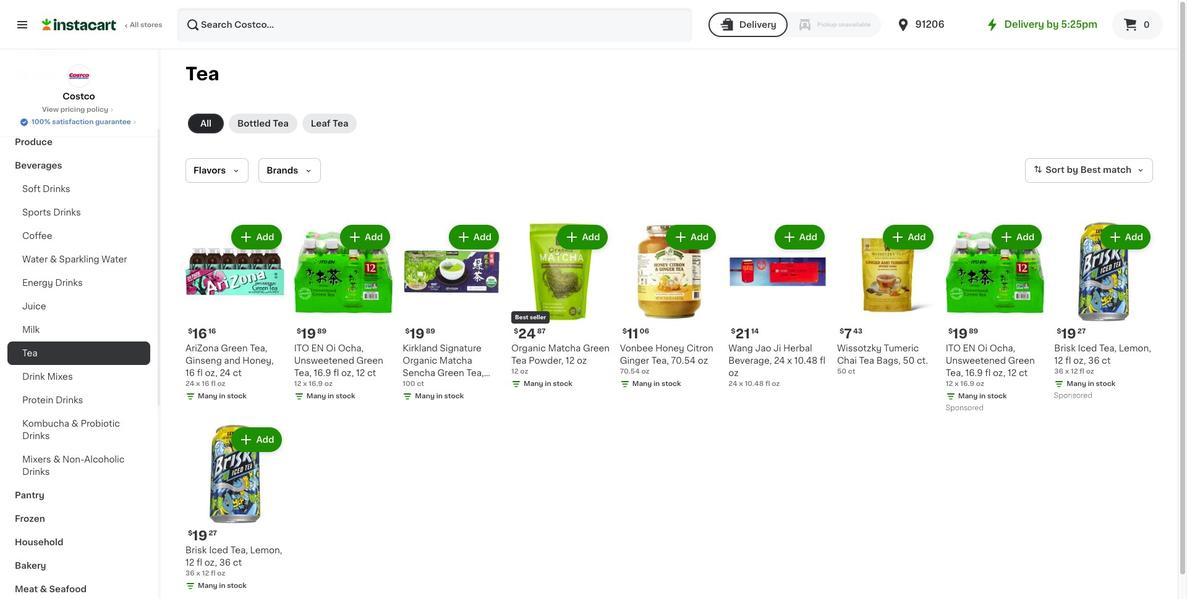 Task type: vqa. For each thing, say whether or not it's contained in the screenshot.
herbs link
no



Task type: describe. For each thing, give the bounding box(es) containing it.
mixers
[[22, 456, 51, 464]]

add button for ito en oi ocha, unsweetened green tea, 16.9 fl oz, 12 ct
[[341, 226, 389, 249]]

ginseng
[[186, 357, 222, 365]]

powder,
[[529, 357, 564, 365]]

delivery by 5:25pm
[[1005, 20, 1098, 29]]

& for kombucha
[[71, 420, 78, 429]]

3 $ 19 89 from the left
[[949, 328, 979, 341]]

drink mixes
[[22, 373, 73, 382]]

1 horizontal spatial 70.54
[[671, 357, 696, 365]]

best for best match
[[1081, 166, 1101, 175]]

juice link
[[7, 295, 150, 319]]

ji
[[774, 344, 781, 353]]

leaf
[[311, 119, 331, 128]]

bakery
[[15, 562, 46, 571]]

bags,
[[877, 357, 901, 365]]

stock for add button related to organic matcha green tea powder, 12 oz
[[553, 381, 573, 388]]

19 for add button associated with ito en oi ocha, unsweetened green tea, 16.9 fl oz, 12 ct
[[301, 328, 316, 341]]

$ 21 14
[[731, 328, 759, 341]]

guarantee
[[95, 119, 131, 126]]

3 89 from the left
[[969, 328, 979, 335]]

stock for vonbee honey citron ginger tea, 70.54 oz's add button
[[662, 381, 681, 388]]

meat & seafood
[[15, 586, 87, 594]]

juice
[[22, 302, 46, 311]]

add button for kirkland signature organic matcha sencha green tea, 100 ct
[[450, 226, 498, 249]]

wissotzky tumeric chai tea bags, 50 ct. 50 ct
[[837, 344, 928, 375]]

stores
[[140, 22, 162, 28]]

buy
[[35, 46, 52, 54]]

alcoholic
[[84, 456, 125, 464]]

$ for add button associated with ito en oi ocha, unsweetened green tea, 16.9 fl oz, 12 ct
[[297, 328, 301, 335]]

0 vertical spatial 50
[[903, 357, 915, 365]]

89 for add button associated with ito en oi ocha, unsweetened green tea, 16.9 fl oz, 12 ct
[[317, 328, 327, 335]]

kombucha & probiotic drinks
[[22, 420, 120, 441]]

delivery for delivery by 5:25pm
[[1005, 20, 1045, 29]]

add for organic matcha green tea powder, 12 oz
[[582, 233, 600, 242]]

16 inside "$ 16 16"
[[208, 328, 216, 335]]

honey
[[656, 344, 685, 353]]

all link
[[188, 114, 224, 134]]

21
[[736, 328, 750, 341]]

1 ito en oi ocha, unsweetened green tea, 16.9 fl oz, 12 ct 12 x 16.9 oz from the left
[[294, 344, 383, 388]]

add button for vonbee honey citron ginger tea, 70.54 oz
[[667, 226, 715, 249]]

tea inside wissotzky tumeric chai tea bags, 50 ct. 50 ct
[[859, 357, 875, 365]]

protein drinks link
[[7, 389, 150, 413]]

citron
[[687, 344, 714, 353]]

100 inside kirkland signature organic matcha sencha green tea, 100 ct
[[403, 381, 419, 390]]

drinks for protein drinks
[[56, 396, 83, 405]]

stock for kirkland signature organic matcha sencha green tea, 100 ct's add button
[[444, 393, 464, 400]]

tea, inside vonbee honey citron ginger tea, 70.54 oz 70.54 oz
[[652, 357, 669, 365]]

1 ito from the left
[[294, 344, 309, 353]]

best seller
[[515, 315, 546, 320]]

24 down 'and'
[[220, 369, 231, 378]]

pantry
[[15, 492, 44, 500]]

sparkling
[[59, 255, 99, 264]]

tea up all "link"
[[186, 65, 219, 83]]

brands
[[267, 166, 298, 175]]

many for add button related to organic matcha green tea powder, 12 oz
[[524, 381, 543, 388]]

produce link
[[7, 130, 150, 154]]

add button for organic matcha green tea powder, 12 oz
[[559, 226, 607, 249]]

policy
[[87, 106, 108, 113]]

bottled tea
[[237, 119, 289, 128]]

water & sparkling water link
[[7, 248, 150, 272]]

tea inside organic matcha green tea powder, 12 oz 12 oz
[[511, 357, 527, 365]]

19 for kirkland signature organic matcha sencha green tea, 100 ct's add button
[[410, 328, 425, 341]]

organic inside organic matcha green tea powder, 12 oz 12 oz
[[511, 344, 546, 353]]

ct inside wissotzky tumeric chai tea bags, 50 ct. 50 ct
[[848, 368, 856, 375]]

24 down ji
[[774, 357, 785, 365]]

1 water from the left
[[22, 255, 48, 264]]

$ 19 89 for add button associated with ito en oi ocha, unsweetened green tea, 16.9 fl oz, 12 ct
[[297, 328, 327, 341]]

$ 7 43
[[840, 328, 863, 341]]

add for arizona green tea, ginseng and honey, 16 fl oz, 24 ct
[[256, 233, 274, 242]]

0 vertical spatial lemon,
[[1119, 344, 1151, 353]]

0 horizontal spatial brisk iced tea, lemon, 12 fl oz, 36 ct 36 x 12 fl oz
[[186, 547, 282, 578]]

$ for wissotzky tumeric chai tea bags, 50 ct.'s add button
[[840, 328, 844, 335]]

mixers & non-alcoholic drinks
[[22, 456, 125, 477]]

all stores
[[130, 22, 162, 28]]

add button for wissotzky tumeric chai tea bags, 50 ct.
[[885, 226, 932, 249]]

best match
[[1081, 166, 1132, 175]]

protein drinks
[[22, 396, 83, 405]]

0
[[1144, 20, 1150, 29]]

herbal
[[784, 344, 812, 353]]

frozen link
[[7, 508, 150, 531]]

match
[[1103, 166, 1132, 175]]

many for kirkland signature organic matcha sencha green tea, 100 ct's add button
[[415, 393, 435, 400]]

frozen
[[15, 515, 45, 524]]

meat
[[15, 586, 38, 594]]

product group containing 21
[[729, 223, 828, 389]]

energy drinks
[[22, 279, 83, 288]]

1 unsweetened from the left
[[294, 357, 354, 365]]

$ for arizona green tea, ginseng and honey, 16 fl oz, 24 ct's add button
[[188, 328, 193, 335]]

06
[[640, 328, 649, 335]]

1 vertical spatial 50
[[837, 368, 847, 375]]

many in stock for add button associated with ito en oi ocha, unsweetened green tea, 16.9 fl oz, 12 ct
[[307, 393, 355, 400]]

2 en from the left
[[963, 344, 976, 353]]

tea right the leaf
[[333, 119, 348, 128]]

stock for arizona green tea, ginseng and honey, 16 fl oz, 24 ct's add button
[[227, 393, 247, 400]]

0 horizontal spatial iced
[[209, 547, 228, 556]]

instacart logo image
[[42, 17, 116, 32]]

91206 button
[[896, 7, 970, 42]]

non-
[[63, 456, 84, 464]]

soft
[[22, 185, 41, 194]]

1 100 from the top
[[403, 381, 415, 388]]

kirkland signature organic matcha sencha green tea, 100 ct
[[403, 344, 484, 390]]

many in stock for kirkland signature organic matcha sencha green tea, 100 ct's add button
[[415, 393, 464, 400]]

mixes
[[47, 373, 73, 382]]

product group containing 11
[[620, 223, 719, 392]]

$ for kirkland signature organic matcha sencha green tea, 100 ct's add button
[[405, 328, 410, 335]]

signature for kirkland signature
[[54, 114, 97, 123]]

kombucha
[[22, 420, 69, 429]]

matcha inside kirkland signature organic matcha sencha green tea, 100 ct
[[440, 357, 472, 365]]

drinks inside mixers & non-alcoholic drinks
[[22, 468, 50, 477]]

ct.
[[917, 357, 928, 365]]

$ 11 06
[[623, 328, 649, 341]]

43
[[853, 328, 863, 335]]

household
[[15, 539, 63, 547]]

1 horizontal spatial brisk iced tea, lemon, 12 fl oz, 36 ct 36 x 12 fl oz
[[1055, 344, 1151, 375]]

89 for kirkland signature organic matcha sencha green tea, 100 ct's add button
[[426, 328, 435, 335]]

drinks for energy drinks
[[55, 279, 83, 288]]

milk
[[22, 326, 40, 335]]

stock for add button associated with ito en oi ocha, unsweetened green tea, 16.9 fl oz, 12 ct
[[336, 393, 355, 400]]

Best match Sort by field
[[1026, 158, 1153, 183]]

soft drinks link
[[7, 177, 150, 201]]

arizona green tea, ginseng and honey, 16 fl oz, 24 ct 24 x 16 fl oz
[[186, 344, 274, 388]]

costco logo image
[[67, 64, 91, 88]]

sort
[[1046, 166, 1065, 175]]

11
[[627, 328, 639, 341]]

by for sort
[[1067, 166, 1079, 175]]

bottled
[[237, 119, 271, 128]]

0 vertical spatial $ 19 27
[[1057, 328, 1086, 341]]

2 ocha, from the left
[[990, 344, 1016, 353]]

soft drinks
[[22, 185, 70, 194]]

green inside organic matcha green tea powder, 12 oz 12 oz
[[583, 344, 610, 353]]

lists
[[35, 71, 56, 79]]

tea, inside arizona green tea, ginseng and honey, 16 fl oz, 24 ct 24 x 16 fl oz
[[250, 344, 267, 353]]

green inside kirkland signature organic matcha sencha green tea, 100 ct
[[438, 369, 464, 378]]

100% satisfaction guarantee
[[32, 119, 131, 126]]

kirkland signature
[[15, 114, 97, 123]]

ginger
[[620, 357, 649, 365]]

$ 19 89 for kirkland signature organic matcha sencha green tea, 100 ct's add button
[[405, 328, 435, 341]]

product group containing 7
[[837, 223, 936, 377]]

24 down ginseng
[[186, 381, 194, 388]]

lists link
[[7, 62, 150, 87]]

91206
[[916, 20, 945, 29]]

7
[[844, 328, 852, 341]]

service type group
[[709, 12, 881, 37]]



Task type: locate. For each thing, give the bounding box(es) containing it.
add for ito en oi ocha, unsweetened green tea, 16.9 fl oz, 12 ct
[[365, 233, 383, 242]]

kirkland
[[15, 114, 52, 123], [403, 344, 438, 353]]

drinks for sports drinks
[[53, 208, 81, 217]]

vonbee honey citron ginger tea, 70.54 oz 70.54 oz
[[620, 344, 714, 375]]

0 horizontal spatial matcha
[[440, 357, 472, 365]]

satisfaction
[[52, 119, 94, 126]]

1 horizontal spatial 50
[[903, 357, 915, 365]]

stock for add button for brisk iced tea, lemon, 12 fl oz, 36 ct
[[227, 583, 247, 590]]

drinks down the mixes
[[56, 396, 83, 405]]

tea link
[[7, 342, 150, 366]]

add button for brisk iced tea, lemon, 12 fl oz, 36 ct
[[233, 429, 281, 451]]

drinks down water & sparkling water
[[55, 279, 83, 288]]

energy
[[22, 279, 53, 288]]

many in stock
[[524, 381, 573, 388], [632, 381, 681, 388], [1067, 381, 1116, 388], [198, 393, 247, 400], [307, 393, 355, 400], [415, 393, 464, 400], [958, 393, 1007, 400], [198, 583, 247, 590]]

1 horizontal spatial $ 19 89
[[405, 328, 435, 341]]

drink
[[22, 373, 45, 382]]

0 horizontal spatial organic
[[403, 357, 437, 365]]

$ for add button for wang jao ji herbal beverage, 24 x 10.48 fl oz
[[731, 328, 736, 335]]

brisk
[[1055, 344, 1076, 353], [186, 547, 207, 556]]

tea right bottled
[[273, 119, 289, 128]]

0 horizontal spatial by
[[1047, 20, 1059, 29]]

1 $ 19 89 from the left
[[297, 328, 327, 341]]

ito en oi ocha, unsweetened green tea, 16.9 fl oz, 12 ct 12 x 16.9 oz
[[294, 344, 383, 388], [946, 344, 1035, 388]]

coffee link
[[7, 225, 150, 248]]

best for best seller
[[515, 315, 529, 320]]

delivery inside "link"
[[1005, 20, 1045, 29]]

& right meat
[[40, 586, 47, 594]]

by inside "link"
[[1047, 20, 1059, 29]]

70.54 down honey
[[671, 357, 696, 365]]

& down "protein drinks" link
[[71, 420, 78, 429]]

beverage,
[[729, 357, 772, 365]]

sponsored badge image for $ 19 89
[[946, 405, 983, 412]]

0 vertical spatial signature
[[54, 114, 97, 123]]

drinks inside the kombucha & probiotic drinks
[[22, 432, 50, 441]]

0 vertical spatial organic
[[511, 344, 546, 353]]

None search field
[[177, 7, 692, 42]]

sencha
[[403, 369, 435, 378]]

bottled tea link
[[229, 114, 297, 134]]

0 horizontal spatial kirkland
[[15, 114, 52, 123]]

& for water
[[50, 255, 57, 264]]

2 water from the left
[[102, 255, 127, 264]]

organic inside kirkland signature organic matcha sencha green tea, 100 ct
[[403, 357, 437, 365]]

vonbee
[[620, 344, 653, 353]]

all for all
[[200, 119, 212, 128]]

delivery inside button
[[740, 20, 777, 29]]

organic up sencha
[[403, 357, 437, 365]]

1 horizontal spatial ito en oi ocha, unsweetened green tea, 16.9 fl oz, 12 ct 12 x 16.9 oz
[[946, 344, 1035, 388]]

1 horizontal spatial best
[[1081, 166, 1101, 175]]

10.48 down herbal
[[795, 357, 818, 365]]

all up flavors at the left of the page
[[200, 119, 212, 128]]

$ inside $ 11 06
[[623, 328, 627, 335]]

add for wissotzky tumeric chai tea bags, 50 ct.
[[908, 233, 926, 242]]

1 horizontal spatial 10.48
[[795, 357, 818, 365]]

1 horizontal spatial water
[[102, 255, 127, 264]]

0 horizontal spatial unsweetened
[[294, 357, 354, 365]]

2 oi from the left
[[978, 344, 988, 353]]

buy it again
[[35, 46, 87, 54]]

50 down the chai
[[837, 368, 847, 375]]

0 horizontal spatial 27
[[209, 531, 217, 538]]

1 vertical spatial organic
[[403, 357, 437, 365]]

0 horizontal spatial $ 19 27
[[188, 530, 217, 543]]

add for vonbee honey citron ginger tea, 70.54 oz
[[691, 233, 709, 242]]

2 horizontal spatial $ 19 89
[[949, 328, 979, 341]]

0 horizontal spatial signature
[[54, 114, 97, 123]]

sports drinks
[[22, 208, 81, 217]]

2 ito en oi ocha, unsweetened green tea, 16.9 fl oz, 12 ct 12 x 16.9 oz from the left
[[946, 344, 1035, 388]]

1 vertical spatial matcha
[[440, 357, 472, 365]]

many in stock for add button related to organic matcha green tea powder, 12 oz
[[524, 381, 573, 388]]

oz, inside arizona green tea, ginseng and honey, 16 fl oz, 24 ct 24 x 16 fl oz
[[205, 369, 218, 378]]

tea left powder,
[[511, 357, 527, 365]]

1 89 from the left
[[317, 328, 327, 335]]

1 horizontal spatial 89
[[426, 328, 435, 335]]

0 vertical spatial kirkland
[[15, 114, 52, 123]]

beverages
[[15, 161, 62, 170]]

$ for vonbee honey citron ginger tea, 70.54 oz's add button
[[623, 328, 627, 335]]

0 horizontal spatial ito en oi ocha, unsweetened green tea, 16.9 fl oz, 12 ct 12 x 16.9 oz
[[294, 344, 383, 388]]

0 horizontal spatial lemon,
[[250, 547, 282, 556]]

best inside product group
[[515, 315, 529, 320]]

1 vertical spatial brisk iced tea, lemon, 12 fl oz, 36 ct 36 x 12 fl oz
[[186, 547, 282, 578]]

1 horizontal spatial unsweetened
[[946, 357, 1006, 365]]

0 horizontal spatial oi
[[326, 344, 336, 353]]

19 for add button for brisk iced tea, lemon, 12 fl oz, 36 ct
[[193, 530, 207, 543]]

0 horizontal spatial brisk
[[186, 547, 207, 556]]

1 en from the left
[[311, 344, 324, 353]]

many in stock for arizona green tea, ginseng and honey, 16 fl oz, 24 ct's add button
[[198, 393, 247, 400]]

kirkland up sencha
[[403, 344, 438, 353]]

beverages link
[[7, 154, 150, 177]]

0 vertical spatial sponsored badge image
[[1055, 393, 1092, 400]]

1 horizontal spatial matcha
[[548, 344, 581, 353]]

24 down beverage,
[[729, 381, 738, 388]]

add button for arizona green tea, ginseng and honey, 16 fl oz, 24 ct
[[233, 226, 281, 249]]

view
[[42, 106, 59, 113]]

drinks up sports drinks
[[43, 185, 70, 194]]

drink mixes link
[[7, 366, 150, 389]]

0 vertical spatial brisk
[[1055, 344, 1076, 353]]

oz,
[[1074, 357, 1086, 365], [205, 369, 218, 378], [341, 369, 354, 378], [993, 369, 1006, 378], [205, 559, 217, 568]]

it
[[54, 46, 60, 54]]

70.54 down 'ginger' at right bottom
[[620, 368, 640, 375]]

$ inside $ 7 43
[[840, 328, 844, 335]]

add button for wang jao ji herbal beverage, 24 x 10.48 fl oz
[[776, 226, 824, 249]]

by right sort
[[1067, 166, 1079, 175]]

19
[[301, 328, 316, 341], [410, 328, 425, 341], [953, 328, 968, 341], [1062, 328, 1077, 341], [193, 530, 207, 543]]

by left 5:25pm
[[1047, 20, 1059, 29]]

$ inside $ 21 14
[[731, 328, 736, 335]]

all inside "link"
[[200, 119, 212, 128]]

0 horizontal spatial sponsored badge image
[[946, 405, 983, 412]]

1 horizontal spatial $ 19 27
[[1057, 328, 1086, 341]]

1 vertical spatial kirkland
[[403, 344, 438, 353]]

lemon,
[[1119, 344, 1151, 353], [250, 547, 282, 556]]

1 vertical spatial all
[[200, 119, 212, 128]]

0 horizontal spatial water
[[22, 255, 48, 264]]

protein
[[22, 396, 53, 405]]

product group containing 16
[[186, 223, 284, 404]]

24 left '87'
[[518, 328, 536, 341]]

$ inside "$ 16 16"
[[188, 328, 193, 335]]

0 vertical spatial best
[[1081, 166, 1101, 175]]

and
[[224, 357, 240, 365]]

Search field
[[178, 9, 691, 41]]

24
[[518, 328, 536, 341], [774, 357, 785, 365], [220, 369, 231, 378], [186, 381, 194, 388], [729, 381, 738, 388]]

1 horizontal spatial delivery
[[1005, 20, 1045, 29]]

kirkland inside kirkland signature organic matcha sencha green tea, 100 ct
[[403, 344, 438, 353]]

0 horizontal spatial $ 19 89
[[297, 328, 327, 341]]

tea, inside kirkland signature organic matcha sencha green tea, 100 ct
[[467, 369, 484, 378]]

green
[[221, 344, 248, 353], [583, 344, 610, 353], [357, 357, 383, 365], [1008, 357, 1035, 365], [438, 369, 464, 378]]

en
[[311, 344, 324, 353], [963, 344, 976, 353]]

drinks down soft drinks link
[[53, 208, 81, 217]]

arizona
[[186, 344, 219, 353]]

milk link
[[7, 319, 150, 342]]

kombucha & probiotic drinks link
[[7, 413, 150, 448]]

& up energy drinks
[[50, 255, 57, 264]]

tea
[[186, 65, 219, 83], [273, 119, 289, 128], [333, 119, 348, 128], [22, 349, 37, 358], [511, 357, 527, 365], [859, 357, 875, 365]]

many for arizona green tea, ginseng and honey, 16 fl oz, 24 ct's add button
[[198, 393, 218, 400]]

2 100 from the top
[[403, 381, 419, 390]]

delivery for delivery
[[740, 20, 777, 29]]

sponsored badge image for $ 19 27
[[1055, 393, 1092, 400]]

kirkland signature link
[[7, 107, 150, 130]]

$ for add button for brisk iced tea, lemon, 12 fl oz, 36 ct
[[188, 531, 193, 538]]

chai
[[837, 357, 857, 365]]

coffee
[[22, 232, 52, 241]]

1 horizontal spatial organic
[[511, 344, 546, 353]]

jao
[[755, 344, 772, 353]]

x inside arizona green tea, ginseng and honey, 16 fl oz, 24 ct 24 x 16 fl oz
[[196, 381, 200, 388]]

1 horizontal spatial signature
[[440, 344, 482, 353]]

1 horizontal spatial by
[[1067, 166, 1079, 175]]

view pricing policy
[[42, 106, 108, 113]]

unsweetened
[[294, 357, 354, 365], [946, 357, 1006, 365]]

1 ocha, from the left
[[338, 344, 364, 353]]

kirkland for kirkland signature organic matcha sencha green tea, 100 ct
[[403, 344, 438, 353]]

many in stock for add button for brisk iced tea, lemon, 12 fl oz, 36 ct
[[198, 583, 247, 590]]

fl
[[820, 357, 826, 365], [1066, 357, 1071, 365], [1080, 368, 1085, 375], [197, 369, 203, 378], [333, 369, 339, 378], [985, 369, 991, 378], [211, 381, 216, 388], [766, 381, 770, 388], [197, 559, 202, 568], [211, 571, 216, 578]]

best left match
[[1081, 166, 1101, 175]]

tea down milk
[[22, 349, 37, 358]]

add for brisk iced tea, lemon, 12 fl oz, 36 ct
[[256, 436, 274, 444]]

1 horizontal spatial ito
[[946, 344, 961, 353]]

0 horizontal spatial 89
[[317, 328, 327, 335]]

0 horizontal spatial delivery
[[740, 20, 777, 29]]

1 vertical spatial brisk
[[186, 547, 207, 556]]

0 horizontal spatial 70.54
[[620, 368, 640, 375]]

many in stock for vonbee honey citron ginger tea, 70.54 oz's add button
[[632, 381, 681, 388]]

10.48 down beverage,
[[745, 381, 764, 388]]

matcha
[[548, 344, 581, 353], [440, 357, 472, 365]]

wang
[[729, 344, 753, 353]]

50 left the "ct."
[[903, 357, 915, 365]]

organic down $ 24 87
[[511, 344, 546, 353]]

drinks down kombucha
[[22, 432, 50, 441]]

0 horizontal spatial en
[[311, 344, 324, 353]]

2 ito from the left
[[946, 344, 961, 353]]

1 horizontal spatial brisk
[[1055, 344, 1076, 353]]

add for kirkland signature organic matcha sencha green tea, 100 ct
[[474, 233, 492, 242]]

ct inside kirkland signature organic matcha sencha green tea, 100 ct
[[421, 381, 430, 390]]

0 horizontal spatial best
[[515, 315, 529, 320]]

0 vertical spatial matcha
[[548, 344, 581, 353]]

leaf tea link
[[302, 114, 357, 134]]

1 horizontal spatial 27
[[1078, 328, 1086, 335]]

1 horizontal spatial sponsored badge image
[[1055, 393, 1092, 400]]

2 $ 19 89 from the left
[[405, 328, 435, 341]]

1 horizontal spatial ocha,
[[990, 344, 1016, 353]]

x
[[787, 357, 792, 365], [1065, 368, 1070, 375], [196, 381, 200, 388], [303, 381, 307, 388], [739, 381, 743, 388], [955, 381, 959, 388], [196, 571, 200, 578]]

kirkland inside 'link'
[[15, 114, 52, 123]]

0 horizontal spatial 50
[[837, 368, 847, 375]]

1 horizontal spatial lemon,
[[1119, 344, 1151, 353]]

tea down wissotzky
[[859, 357, 875, 365]]

0 horizontal spatial 10.48
[[745, 381, 764, 388]]

pantry link
[[7, 484, 150, 508]]

kirkland down 'view'
[[15, 114, 52, 123]]

view pricing policy link
[[42, 105, 116, 115]]

costco link
[[63, 64, 95, 103]]

1 vertical spatial 27
[[209, 531, 217, 538]]

drinks down mixers
[[22, 468, 50, 477]]

signature inside kirkland signature organic matcha sencha green tea, 100 ct
[[440, 344, 482, 353]]

& inside mixers & non-alcoholic drinks
[[53, 456, 60, 464]]

energy drinks link
[[7, 272, 150, 295]]

product group
[[186, 223, 284, 404], [294, 223, 393, 404], [403, 223, 502, 404], [511, 223, 610, 392], [620, 223, 719, 392], [729, 223, 828, 389], [837, 223, 936, 377], [946, 223, 1045, 415], [1055, 223, 1153, 403], [186, 425, 284, 595]]

0 vertical spatial 70.54
[[671, 357, 696, 365]]

0 vertical spatial iced
[[1078, 344, 1097, 353]]

1 horizontal spatial kirkland
[[403, 344, 438, 353]]

1 vertical spatial 70.54
[[620, 368, 640, 375]]

ct inside arizona green tea, ginseng and honey, 16 fl oz, 24 ct 24 x 16 fl oz
[[233, 369, 242, 378]]

leaf tea
[[311, 119, 348, 128]]

1 vertical spatial signature
[[440, 344, 482, 353]]

best inside "best match sort by" field
[[1081, 166, 1101, 175]]

add button
[[233, 226, 281, 249], [341, 226, 389, 249], [450, 226, 498, 249], [559, 226, 607, 249], [667, 226, 715, 249], [776, 226, 824, 249], [885, 226, 932, 249], [993, 226, 1041, 249], [1102, 226, 1150, 249], [233, 429, 281, 451]]

& left "non-"
[[53, 456, 60, 464]]

many for add button associated with ito en oi ocha, unsweetened green tea, 16.9 fl oz, 12 ct
[[307, 393, 326, 400]]

water right 'sparkling'
[[102, 255, 127, 264]]

wissotzky
[[837, 344, 882, 353]]

0 vertical spatial all
[[130, 22, 139, 28]]

water
[[22, 255, 48, 264], [102, 255, 127, 264]]

1 vertical spatial by
[[1067, 166, 1079, 175]]

1 vertical spatial 10.48
[[745, 381, 764, 388]]

product group containing 24
[[511, 223, 610, 392]]

& for meat
[[40, 586, 47, 594]]

50
[[903, 357, 915, 365], [837, 368, 847, 375]]

0 horizontal spatial all
[[130, 22, 139, 28]]

$ for add button related to organic matcha green tea powder, 12 oz
[[514, 328, 518, 335]]

100 ct
[[403, 381, 424, 388]]

sports
[[22, 208, 51, 217]]

1 vertical spatial sponsored badge image
[[946, 405, 983, 412]]

0 vertical spatial 10.48
[[795, 357, 818, 365]]

2 unsweetened from the left
[[946, 357, 1006, 365]]

produce
[[15, 138, 53, 147]]

many for vonbee honey citron ginger tea, 70.54 oz's add button
[[632, 381, 652, 388]]

100%
[[32, 119, 50, 126]]

1 vertical spatial $ 19 27
[[188, 530, 217, 543]]

green inside arizona green tea, ginseng and honey, 16 fl oz, 24 ct 24 x 16 fl oz
[[221, 344, 248, 353]]

signature for kirkland signature organic matcha sencha green tea, 100 ct
[[440, 344, 482, 353]]

2 horizontal spatial 89
[[969, 328, 979, 335]]

1 oi from the left
[[326, 344, 336, 353]]

meat & seafood link
[[7, 578, 150, 600]]

delivery by 5:25pm link
[[985, 17, 1098, 32]]

oz inside arizona green tea, ginseng and honey, 16 fl oz, 24 ct 24 x 16 fl oz
[[217, 381, 225, 388]]

sort by
[[1046, 166, 1079, 175]]

1 horizontal spatial iced
[[1078, 344, 1097, 353]]

0 button
[[1113, 10, 1163, 40]]

brands button
[[259, 158, 321, 183]]

all
[[130, 22, 139, 28], [200, 119, 212, 128]]

5:25pm
[[1061, 20, 1098, 29]]

honey,
[[243, 357, 274, 365]]

matcha inside organic matcha green tea powder, 12 oz 12 oz
[[548, 344, 581, 353]]

0 vertical spatial brisk iced tea, lemon, 12 fl oz, 36 ct 36 x 12 fl oz
[[1055, 344, 1151, 375]]

0 horizontal spatial ito
[[294, 344, 309, 353]]

& for mixers
[[53, 456, 60, 464]]

$ 24 87
[[514, 328, 546, 341]]

kirkland for kirkland signature
[[15, 114, 52, 123]]

signature inside 'link'
[[54, 114, 97, 123]]

by inside field
[[1067, 166, 1079, 175]]

& inside the kombucha & probiotic drinks
[[71, 420, 78, 429]]

water down coffee
[[22, 255, 48, 264]]

best left the seller at the left bottom
[[515, 315, 529, 320]]

100
[[403, 381, 415, 388], [403, 381, 419, 390]]

wang jao ji herbal beverage, 24 x 10.48 fl oz 24 x 10.48 fl oz
[[729, 344, 826, 388]]

1 vertical spatial iced
[[209, 547, 228, 556]]

1 vertical spatial best
[[515, 315, 529, 320]]

1 horizontal spatial en
[[963, 344, 976, 353]]

0 horizontal spatial ocha,
[[338, 344, 364, 353]]

add for wang jao ji herbal beverage, 24 x 10.48 fl oz
[[800, 233, 818, 242]]

drinks for soft drinks
[[43, 185, 70, 194]]

1 horizontal spatial oi
[[978, 344, 988, 353]]

probiotic
[[81, 420, 120, 429]]

in
[[545, 381, 551, 388], [654, 381, 660, 388], [1088, 381, 1095, 388], [219, 393, 225, 400], [328, 393, 334, 400], [436, 393, 443, 400], [980, 393, 986, 400], [219, 583, 225, 590]]

all for all stores
[[130, 22, 139, 28]]

1 horizontal spatial all
[[200, 119, 212, 128]]

0 vertical spatial 27
[[1078, 328, 1086, 335]]

ct
[[1102, 357, 1111, 365], [848, 368, 856, 375], [233, 369, 242, 378], [367, 369, 376, 378], [1019, 369, 1028, 378], [417, 381, 424, 388], [421, 381, 430, 390], [233, 559, 242, 568]]

1 vertical spatial lemon,
[[250, 547, 282, 556]]

87
[[537, 328, 546, 335]]

12
[[566, 357, 575, 365], [1055, 357, 1064, 365], [511, 368, 519, 375], [1071, 368, 1078, 375], [356, 369, 365, 378], [1008, 369, 1017, 378], [294, 381, 301, 388], [946, 381, 953, 388], [186, 559, 194, 568], [202, 571, 209, 578]]

sponsored badge image
[[1055, 393, 1092, 400], [946, 405, 983, 412]]

$ inside $ 24 87
[[514, 328, 518, 335]]

all left stores
[[130, 22, 139, 28]]

0 vertical spatial by
[[1047, 20, 1059, 29]]

household link
[[7, 531, 150, 555]]

2 89 from the left
[[426, 328, 435, 335]]

10.48
[[795, 357, 818, 365], [745, 381, 764, 388]]

many for add button for brisk iced tea, lemon, 12 fl oz, 36 ct
[[198, 583, 218, 590]]

by for delivery
[[1047, 20, 1059, 29]]

again
[[62, 46, 87, 54]]



